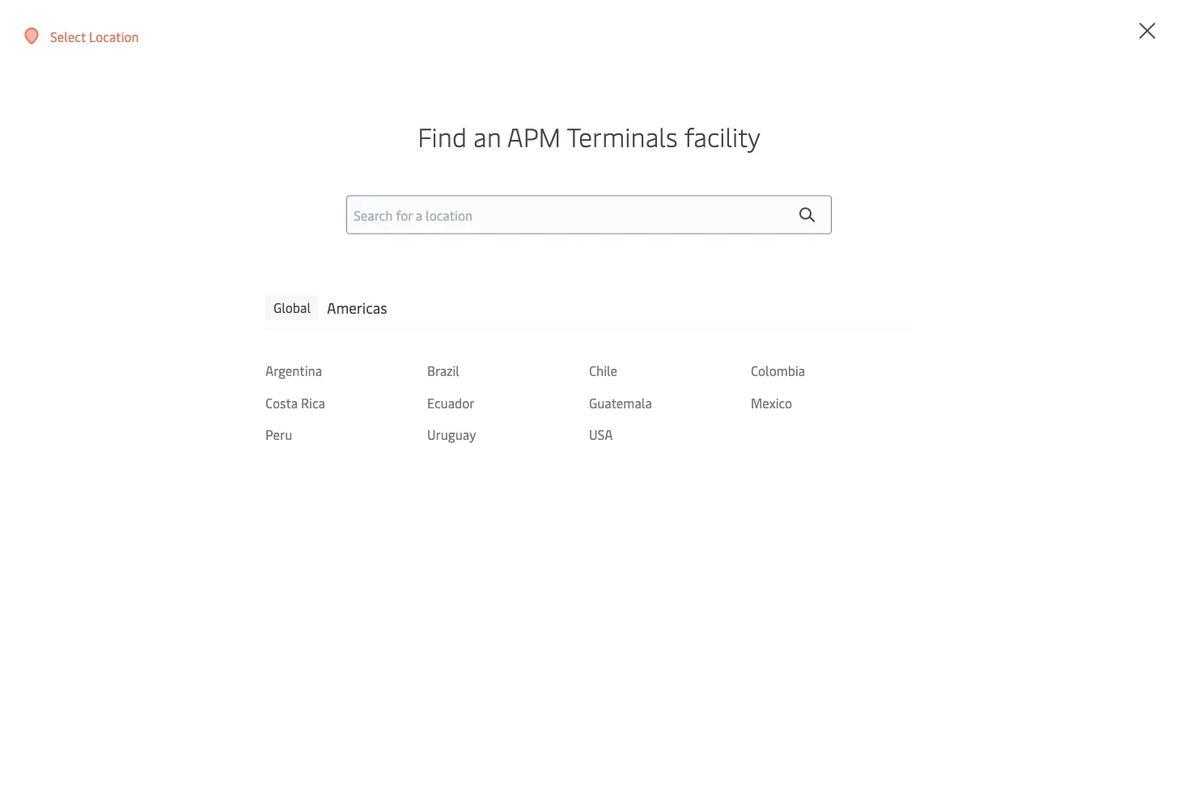 Task type: describe. For each thing, give the bounding box(es) containing it.
account.
[[978, 347, 1028, 364]]

united states
[[455, 313, 533, 330]]

global button
[[265, 296, 319, 320]]

mexico
[[751, 394, 792, 411]]

profile
[[260, 149, 396, 213]]

peru
[[265, 426, 292, 443]]

americas button
[[327, 296, 387, 320]]

brazil
[[427, 362, 460, 379]]

usa
[[589, 426, 613, 443]]

colombia button
[[751, 362, 913, 379]]

guatemala button
[[589, 394, 751, 411]]

location
[[89, 28, 139, 45]]

Vessel Operations checkbox
[[138, 782, 158, 790]]

states
[[496, 313, 533, 330]]

logging
[[1047, 326, 1090, 344]]

united
[[455, 313, 493, 330]]

ecuador button
[[427, 394, 589, 411]]

alerts & notifications tab panel
[[138, 782, 158, 790]]

costa rica button
[[265, 394, 427, 411]]

log out link
[[1065, 0, 1147, 48]]

out
[[1127, 15, 1147, 32]]

global
[[273, 299, 311, 316]]

costa rica
[[265, 394, 325, 411]]

user
[[156, 149, 248, 213]]

select
[[50, 28, 86, 45]]

en
[[455, 387, 469, 405]]

preferences
[[507, 364, 567, 379]]

change language preferences
[[455, 413, 629, 430]]

log out
[[1103, 15, 1147, 32]]

in
[[882, 347, 892, 364]]

guatemala
[[589, 394, 652, 411]]

change
[[455, 413, 498, 430]]

any
[[959, 326, 979, 344]]

your
[[52, 149, 144, 213]]

select location
[[50, 28, 139, 45]]

apm
[[507, 119, 561, 153]]

rica
[[301, 394, 325, 411]]

find an apm terminals facility
[[418, 119, 760, 153]]

americas
[[327, 298, 387, 318]]

chile
[[589, 362, 617, 379]]

preferences
[[558, 413, 629, 430]]

find
[[418, 119, 467, 153]]

difficulties
[[982, 326, 1044, 344]]

log
[[1103, 15, 1124, 32]]

creating
[[910, 347, 958, 364]]

peru button
[[265, 426, 427, 443]]



Task type: vqa. For each thing, say whether or not it's contained in the screenshot.
Contact
no



Task type: locate. For each thing, give the bounding box(es) containing it.
change language preferences link
[[455, 412, 637, 432]]

argentina button
[[265, 362, 427, 379]]

1 horizontal spatial tab
[[561, 590, 786, 663]]

0 vertical spatial an
[[473, 119, 501, 153]]

uruguay
[[427, 426, 476, 443]]

experiencing
[[882, 326, 956, 344]]

0 horizontal spatial an
[[473, 119, 501, 153]]

are
[[1038, 306, 1056, 324]]

please use this form if you are experiencing any difficulties logging in or creating an account.
[[882, 306, 1090, 364]]

you
[[1014, 306, 1035, 324]]

an down any at the right top of the page
[[961, 347, 975, 364]]

1 horizontal spatial an
[[961, 347, 975, 364]]

0 horizontal spatial tab
[[323, 590, 548, 663]]

your user profile
[[52, 149, 396, 213]]

uruguay button
[[427, 426, 589, 443]]

language preferences en
[[455, 364, 567, 405]]

language
[[455, 364, 504, 379]]

language
[[501, 413, 556, 430]]

chile button
[[589, 362, 751, 379]]

this
[[946, 306, 968, 324]]

1 tab from the left
[[323, 590, 548, 663]]

an inside please use this form if you are experiencing any difficulties logging in or creating an account.
[[961, 347, 975, 364]]

ecuador
[[427, 394, 475, 411]]

colombia
[[751, 362, 805, 379]]

1 vertical spatial an
[[961, 347, 975, 364]]

tab
[[323, 590, 548, 663], [561, 590, 786, 663]]

costa
[[265, 394, 298, 411]]

use
[[923, 306, 943, 324]]

an
[[473, 119, 501, 153], [961, 347, 975, 364]]

if
[[1003, 306, 1011, 324]]

terminals
[[567, 119, 678, 153]]

an right find
[[473, 119, 501, 153]]

argentina
[[265, 362, 322, 379]]

brazil button
[[427, 362, 589, 379]]

usa button
[[589, 426, 751, 443]]

please
[[882, 306, 920, 324]]

mexico button
[[751, 394, 913, 411]]

2 tab from the left
[[561, 590, 786, 663]]

Search for a location search field
[[346, 195, 832, 234]]

or
[[895, 347, 907, 364]]

facility
[[684, 119, 760, 153]]

form
[[971, 306, 999, 324]]

tab list
[[323, 590, 786, 663]]



